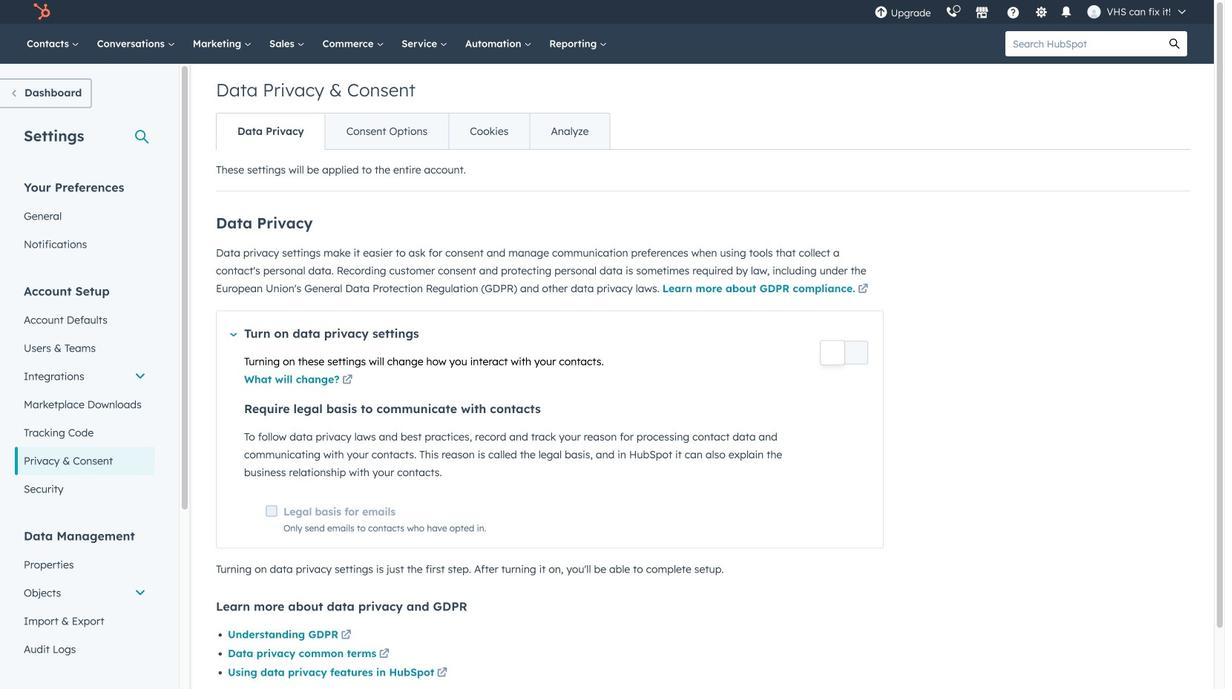 Task type: locate. For each thing, give the bounding box(es) containing it.
data management element
[[15, 528, 155, 664]]

marketplaces image
[[976, 7, 989, 20]]

link opens in a new window image
[[342, 376, 353, 386], [341, 627, 352, 645], [379, 646, 390, 664]]

link opens in a new window image
[[858, 281, 869, 299], [858, 285, 869, 295], [342, 372, 353, 390], [341, 631, 352, 641], [379, 650, 390, 660], [437, 665, 448, 683], [437, 669, 448, 679]]

account setup element
[[15, 283, 155, 504]]

terry turtle image
[[1088, 5, 1101, 19]]

menu
[[868, 0, 1197, 24]]

2 vertical spatial link opens in a new window image
[[379, 646, 390, 664]]

navigation
[[216, 113, 611, 150]]

1 vertical spatial link opens in a new window image
[[341, 627, 352, 645]]

your preferences element
[[15, 179, 155, 259]]



Task type: describe. For each thing, give the bounding box(es) containing it.
caret image
[[230, 333, 237, 337]]

Search HubSpot search field
[[1006, 31, 1163, 56]]

0 vertical spatial link opens in a new window image
[[342, 376, 353, 386]]



Task type: vqa. For each thing, say whether or not it's contained in the screenshot.
the bottom Link opens in a new window icon
yes



